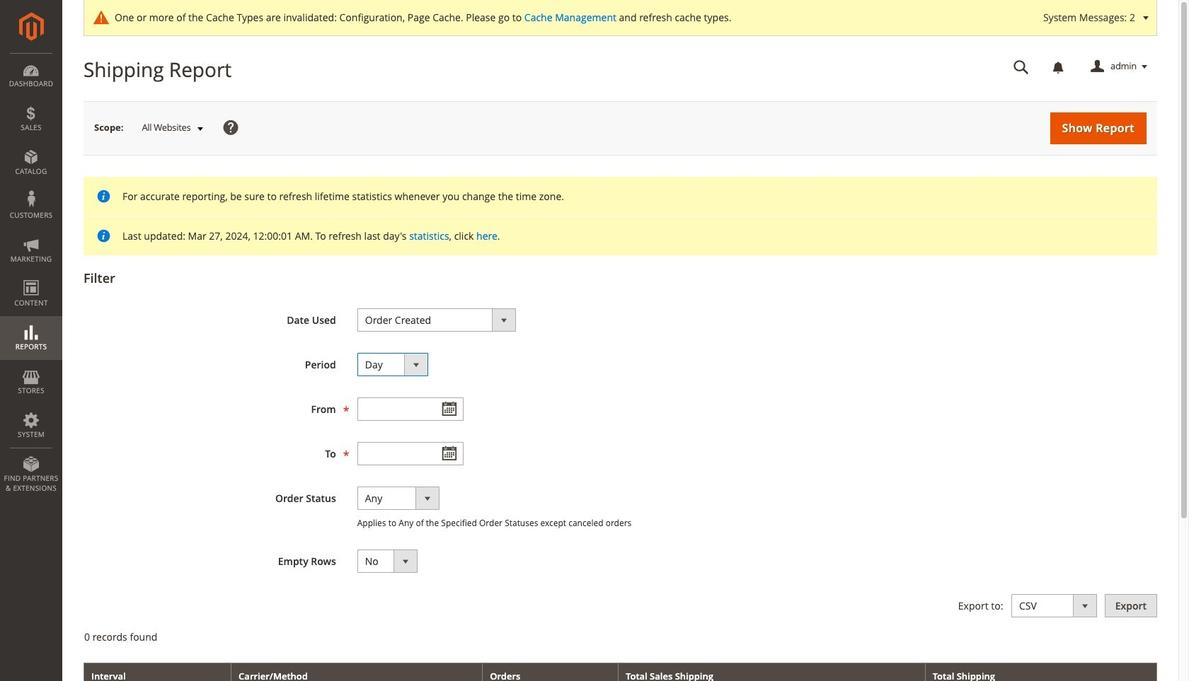 Task type: describe. For each thing, give the bounding box(es) containing it.
magento admin panel image
[[19, 12, 44, 41]]



Task type: vqa. For each thing, say whether or not it's contained in the screenshot.
MENU BAR
yes



Task type: locate. For each thing, give the bounding box(es) containing it.
None text field
[[357, 398, 464, 421], [357, 443, 464, 466], [357, 398, 464, 421], [357, 443, 464, 466]]

None text field
[[1004, 55, 1040, 79]]

menu bar
[[0, 53, 62, 501]]



